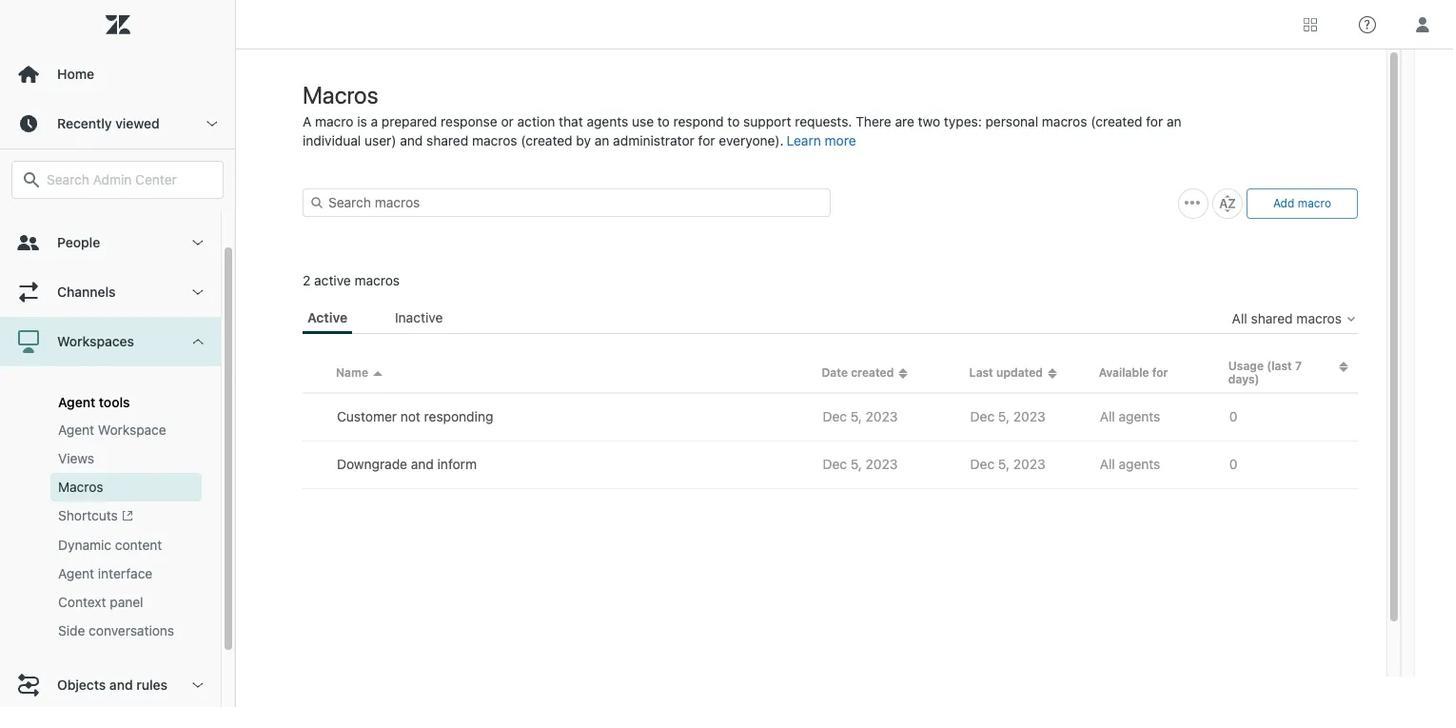 Task type: vqa. For each thing, say whether or not it's contained in the screenshot.
30
no



Task type: locate. For each thing, give the bounding box(es) containing it.
content
[[115, 537, 162, 553]]

context panel link
[[50, 589, 202, 617]]

2 vertical spatial agent
[[58, 566, 94, 582]]

recently viewed
[[57, 115, 160, 131]]

0 vertical spatial agent
[[58, 394, 95, 410]]

tree item
[[0, 317, 221, 661]]

objects and rules button
[[0, 661, 221, 707]]

3 agent from the top
[[58, 566, 94, 582]]

tree containing people
[[0, 169, 235, 707]]

none search field inside "primary" element
[[2, 161, 233, 199]]

macros link
[[50, 473, 202, 502]]

Search Admin Center field
[[47, 171, 211, 189]]

context
[[58, 594, 106, 611]]

dynamic content element
[[58, 536, 162, 555]]

dynamic content
[[58, 537, 162, 553]]

and
[[109, 677, 133, 693]]

None search field
[[2, 161, 233, 199]]

1 agent from the top
[[58, 394, 95, 410]]

channels button
[[0, 268, 221, 317]]

agent interface element
[[58, 565, 153, 584]]

workspaces button
[[0, 317, 221, 367]]

macros element
[[58, 478, 103, 497]]

tree
[[0, 169, 235, 707]]

2 agent from the top
[[58, 422, 94, 438]]

viewed
[[115, 115, 160, 131]]

people
[[57, 234, 100, 250]]

dynamic
[[58, 537, 111, 553]]

agent up 'context'
[[58, 566, 94, 582]]

recently viewed button
[[0, 99, 235, 149]]

workspace
[[98, 422, 166, 438]]

agent
[[58, 394, 95, 410], [58, 422, 94, 438], [58, 566, 94, 582]]

side conversations element
[[58, 622, 174, 641]]

primary element
[[0, 0, 236, 707]]

help image
[[1359, 16, 1377, 33]]

agent tools
[[58, 394, 130, 410]]

1 vertical spatial agent
[[58, 422, 94, 438]]

agent interface link
[[50, 560, 202, 589]]

rules
[[136, 677, 168, 693]]

agent up views
[[58, 422, 94, 438]]

agent workspace link
[[50, 416, 202, 445]]

dynamic content link
[[50, 532, 202, 560]]

shortcuts element
[[58, 506, 133, 527]]

zendesk products image
[[1304, 18, 1318, 31]]

user menu image
[[1411, 12, 1436, 37]]

agent left tools
[[58, 394, 95, 410]]

tools
[[99, 394, 130, 410]]

tree item containing workspaces
[[0, 317, 221, 661]]



Task type: describe. For each thing, give the bounding box(es) containing it.
agent workspace element
[[58, 421, 166, 440]]

side conversations
[[58, 623, 174, 639]]

agent for agent tools
[[58, 394, 95, 410]]

conversations
[[89, 623, 174, 639]]

home button
[[0, 50, 235, 99]]

objects and rules
[[57, 677, 168, 693]]

side
[[58, 623, 85, 639]]

agent for agent interface
[[58, 566, 94, 582]]

workspaces group
[[0, 367, 221, 661]]

workspaces
[[57, 333, 134, 349]]

shortcuts link
[[50, 502, 202, 532]]

tree inside "primary" element
[[0, 169, 235, 707]]

context panel
[[58, 594, 143, 611]]

objects
[[57, 677, 106, 693]]

tree item inside "primary" element
[[0, 317, 221, 661]]

home
[[57, 66, 94, 82]]

agent tools element
[[58, 394, 130, 410]]

agent workspace
[[58, 422, 166, 438]]

views link
[[50, 445, 202, 473]]

interface
[[98, 566, 153, 582]]

shortcuts
[[58, 507, 118, 524]]

macros
[[58, 479, 103, 495]]

recently
[[57, 115, 112, 131]]

views
[[58, 450, 94, 466]]

channels
[[57, 284, 116, 300]]

agent for agent workspace
[[58, 422, 94, 438]]

context panel element
[[58, 593, 143, 612]]

panel
[[110, 594, 143, 611]]

people button
[[0, 218, 221, 268]]

agent interface
[[58, 566, 153, 582]]

side conversations link
[[50, 617, 202, 646]]

views element
[[58, 449, 94, 468]]



